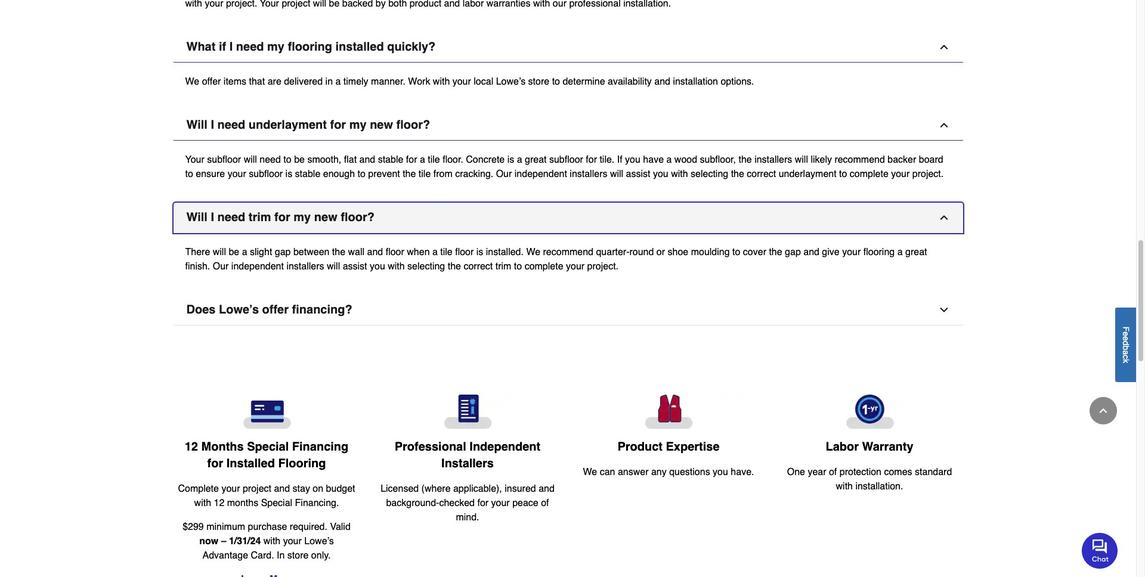 Task type: vqa. For each thing, say whether or not it's contained in the screenshot.
Supplies for Cleaning Supplies
no



Task type: describe. For each thing, give the bounding box(es) containing it.
standard
[[915, 467, 952, 478]]

you inside 'there will be a slight gap between the wall and floor when a tile floor is installed. we recommend quarter-round or shoe moulding to cover the gap and give your flooring a great finish. our independent installers will assist you with selecting the correct trim to complete your project.'
[[370, 261, 385, 272]]

12 months
[[214, 498, 258, 509]]

recommend inside 'there will be a slight gap between the wall and floor when a tile floor is installed. we recommend quarter-round or shoe moulding to cover the gap and give your flooring a great finish. our independent installers will assist you with selecting the correct trim to complete your project.'
[[543, 247, 594, 257]]

card.
[[251, 550, 274, 561]]

round
[[630, 247, 654, 257]]

concrete
[[466, 154, 505, 165]]

or
[[657, 247, 665, 257]]

are
[[268, 76, 281, 87]]

installation.
[[856, 481, 903, 492]]

2 horizontal spatial installers
[[755, 154, 792, 165]]

d
[[1121, 341, 1131, 346]]

we for we can answer any questions you have.
[[583, 467, 597, 478]]

my inside the what if i need my flooring installed quickly? button
[[267, 40, 285, 53]]

now
[[199, 536, 218, 547]]

required.
[[290, 522, 327, 533]]

with inside 'there will be a slight gap between the wall and floor when a tile floor is installed. we recommend quarter-round or shoe moulding to cover the gap and give your flooring a great finish. our independent installers will assist you with selecting the correct trim to complete your project.'
[[388, 261, 405, 272]]

in
[[325, 76, 333, 87]]

we can answer any questions you have.
[[583, 467, 754, 478]]

and inside licensed (where applicable), insured and background-checked for your peace of mind.
[[539, 484, 555, 494]]

of inside licensed (where applicable), insured and background-checked for your peace of mind.
[[541, 498, 549, 509]]

only.
[[311, 550, 331, 561]]

cover
[[743, 247, 767, 257]]

and inside your subfloor will need to be smooth, flat and stable for a tile floor. concrete is a great subfloor for tile. if you have a wood subfloor, the installers will likely recommend backer board to ensure your subfloor is stable enough to prevent the tile from cracking. our independent installers will assist you with selecting the correct underlayment to complete your project.
[[359, 154, 375, 165]]

floor? for will i need trim for my new floor?
[[341, 210, 375, 224]]

your subfloor will need to be smooth, flat and stable for a tile floor. concrete is a great subfloor for tile. if you have a wood subfloor, the installers will likely recommend backer board to ensure your subfloor is stable enough to prevent the tile from cracking. our independent installers will assist you with selecting the correct underlayment to complete your project.
[[185, 154, 944, 179]]

need inside your subfloor will need to be smooth, flat and stable for a tile floor. concrete is a great subfloor for tile. if you have a wood subfloor, the installers will likely recommend backer board to ensure your subfloor is stable enough to prevent the tile from cracking. our independent installers will assist you with selecting the correct underlayment to complete your project.
[[260, 154, 281, 165]]

0 horizontal spatial subfloor
[[207, 154, 241, 165]]

1 e from the top
[[1121, 332, 1131, 336]]

your inside with your lowe's advantage card. in store only.
[[283, 536, 302, 547]]

b
[[1121, 346, 1131, 350]]

for inside 12 months special financing for installed flooring
[[207, 457, 223, 471]]

complete
[[178, 484, 219, 494]]

manner.
[[371, 76, 406, 87]]

–
[[221, 536, 226, 547]]

timely
[[343, 76, 368, 87]]

special inside complete your project and stay on budget with 12 months special financing.
[[261, 498, 292, 509]]

product expertise
[[618, 440, 720, 454]]

can
[[600, 467, 615, 478]]

financing
[[292, 440, 349, 454]]

insured
[[505, 484, 536, 494]]

of inside one year of protection comes standard with installation.
[[829, 467, 837, 478]]

subfloor,
[[700, 154, 736, 165]]

will down between at top left
[[327, 261, 340, 272]]

that
[[249, 76, 265, 87]]

1 horizontal spatial stable
[[378, 154, 403, 165]]

k
[[1121, 359, 1131, 363]]

have.
[[731, 467, 754, 478]]

2 horizontal spatial subfloor
[[549, 154, 583, 165]]

on
[[313, 484, 323, 494]]

1 horizontal spatial subfloor
[[249, 169, 283, 179]]

lowe's inside with your lowe's advantage card. in store only.
[[304, 536, 334, 547]]

great inside 'there will be a slight gap between the wall and floor when a tile floor is installed. we recommend quarter-round or shoe moulding to cover the gap and give your flooring a great finish. our independent installers will assist you with selecting the correct trim to complete your project.'
[[906, 247, 927, 257]]

will i need trim for my new floor?
[[186, 210, 375, 224]]

professional independent installers
[[395, 440, 541, 470]]

and inside complete your project and stay on budget with 12 months special financing.
[[274, 484, 290, 494]]

store inside with your lowe's advantage card. in store only.
[[287, 550, 309, 561]]

be inside your subfloor will need to be smooth, flat and stable for a tile floor. concrete is a great subfloor for tile. if you have a wood subfloor, the installers will likely recommend backer board to ensure your subfloor is stable enough to prevent the tile from cracking. our independent installers will assist you with selecting the correct underlayment to complete your project.
[[294, 154, 305, 165]]

cracking.
[[455, 169, 493, 179]]

what if i need my flooring installed quickly?
[[186, 40, 436, 53]]

12
[[185, 440, 198, 454]]

will i need underlayment for my new floor? button
[[173, 110, 963, 141]]

0 vertical spatial lowe's
[[496, 76, 526, 87]]

will right "your"
[[244, 154, 257, 165]]

likely
[[811, 154, 832, 165]]

protection
[[840, 467, 882, 478]]

2 floor from the left
[[455, 247, 474, 257]]

0 vertical spatial i
[[229, 40, 233, 53]]

delivered
[[284, 76, 323, 87]]

2 e from the top
[[1121, 336, 1131, 341]]

independent inside your subfloor will need to be smooth, flat and stable for a tile floor. concrete is a great subfloor for tile. if you have a wood subfloor, the installers will likely recommend backer board to ensure your subfloor is stable enough to prevent the tile from cracking. our independent installers will assist you with selecting the correct underlayment to complete your project.
[[515, 169, 567, 179]]

will i need trim for my new floor? button
[[173, 203, 963, 233]]

special inside 12 months special financing for installed flooring
[[247, 440, 289, 454]]

trim inside button
[[249, 210, 271, 224]]

project. inside your subfloor will need to be smooth, flat and stable for a tile floor. concrete is a great subfloor for tile. if you have a wood subfloor, the installers will likely recommend backer board to ensure your subfloor is stable enough to prevent the tile from cracking. our independent installers will assist you with selecting the correct underlayment to complete your project.
[[913, 169, 944, 179]]

0 horizontal spatial is
[[285, 169, 292, 179]]

does lowe's offer financing? button
[[173, 295, 963, 325]]

with inside complete your project and stay on budget with 12 months special financing.
[[194, 498, 211, 509]]

with inside one year of protection comes standard with installation.
[[836, 481, 853, 492]]

minimum
[[207, 522, 245, 533]]

and right the wall
[[367, 247, 383, 257]]

tile inside 'there will be a slight gap between the wall and floor when a tile floor is installed. we recommend quarter-round or shoe moulding to cover the gap and give your flooring a great finish. our independent installers will assist you with selecting the correct trim to complete your project.'
[[440, 247, 453, 257]]

wood
[[675, 154, 697, 165]]

your inside licensed (where applicable), insured and background-checked for your peace of mind.
[[491, 498, 510, 509]]

my for will i need underlayment for my new floor?
[[349, 118, 367, 132]]

answer
[[618, 467, 649, 478]]

flooring inside the what if i need my flooring installed quickly? button
[[288, 40, 332, 53]]

in
[[277, 550, 285, 561]]

chevron up image inside the what if i need my flooring installed quickly? button
[[938, 41, 950, 53]]

installed.
[[486, 247, 524, 257]]

a inside button
[[1121, 350, 1131, 355]]

we inside 'there will be a slight gap between the wall and floor when a tile floor is installed. we recommend quarter-round or shoe moulding to cover the gap and give your flooring a great finish. our independent installers will assist you with selecting the correct trim to complete your project.'
[[526, 247, 541, 257]]

checked
[[439, 498, 475, 509]]

advantage
[[203, 550, 248, 561]]

installers inside 'there will be a slight gap between the wall and floor when a tile floor is installed. we recommend quarter-round or shoe moulding to cover the gap and give your flooring a great finish. our independent installers will assist you with selecting the correct trim to complete your project.'
[[287, 261, 324, 272]]

great inside your subfloor will need to be smooth, flat and stable for a tile floor. concrete is a great subfloor for tile. if you have a wood subfloor, the installers will likely recommend backer board to ensure your subfloor is stable enough to prevent the tile from cracking. our independent installers will assist you with selecting the correct underlayment to complete your project.
[[525, 154, 547, 165]]

new for will i need underlayment for my new floor?
[[370, 118, 393, 132]]

moulding
[[691, 247, 730, 257]]

backer
[[888, 154, 916, 165]]

professional
[[395, 440, 466, 454]]

f e e d b a c k button
[[1115, 308, 1136, 382]]

underlayment inside button
[[249, 118, 327, 132]]

your right 'ensure'
[[228, 169, 246, 179]]

warranty
[[862, 440, 914, 454]]

your up does lowe's offer financing? "button"
[[566, 261, 585, 272]]

correct inside 'there will be a slight gap between the wall and floor when a tile floor is installed. we recommend quarter-round or shoe moulding to cover the gap and give your flooring a great finish. our independent installers will assist you with selecting the correct trim to complete your project.'
[[464, 261, 493, 272]]

what if i need my flooring installed quickly? button
[[173, 32, 963, 62]]

ensure
[[196, 169, 225, 179]]

there will be a slight gap between the wall and floor when a tile floor is installed. we recommend quarter-round or shoe moulding to cover the gap and give your flooring a great finish. our independent installers will assist you with selecting the correct trim to complete your project.
[[185, 247, 927, 272]]

flooring
[[278, 457, 326, 471]]

your down backer
[[891, 169, 910, 179]]

with your lowe's advantage card. in store only.
[[203, 536, 334, 561]]

months
[[201, 440, 244, 454]]

options.
[[721, 76, 754, 87]]

questions
[[669, 467, 710, 478]]

floor.
[[443, 154, 463, 165]]

0 vertical spatial offer
[[202, 76, 221, 87]]

a dark blue background check icon. image
[[377, 395, 559, 429]]

when
[[407, 247, 430, 257]]

between
[[293, 247, 330, 257]]

1 horizontal spatial store
[[528, 76, 550, 87]]

project
[[243, 484, 271, 494]]

will i need underlayment for my new floor?
[[186, 118, 430, 132]]

installed
[[227, 457, 275, 471]]



Task type: locate. For each thing, give the bounding box(es) containing it.
and left give
[[804, 247, 820, 257]]

e up "b"
[[1121, 336, 1131, 341]]

shoe
[[668, 247, 689, 257]]

mind.
[[456, 512, 479, 523]]

2 vertical spatial we
[[583, 467, 597, 478]]

2 gap from the left
[[785, 247, 801, 257]]

chevron up image for will i need trim for my new floor?
[[938, 212, 950, 223]]

is for will i need underlayment for my new floor?
[[507, 154, 514, 165]]

my for will i need trim for my new floor?
[[294, 210, 311, 224]]

you
[[625, 154, 641, 165], [653, 169, 669, 179], [370, 261, 385, 272], [713, 467, 728, 478]]

be inside 'there will be a slight gap between the wall and floor when a tile floor is installed. we recommend quarter-round or shoe moulding to cover the gap and give your flooring a great finish. our independent installers will assist you with selecting the correct trim to complete your project.'
[[229, 247, 239, 257]]

0 vertical spatial floor?
[[396, 118, 430, 132]]

background-
[[386, 498, 439, 509]]

finish.
[[185, 261, 210, 272]]

1 horizontal spatial gap
[[785, 247, 801, 257]]

flooring right give
[[864, 247, 895, 257]]

complete down backer
[[850, 169, 889, 179]]

1 horizontal spatial lowe's
[[304, 536, 334, 547]]

tile up from at left
[[428, 154, 440, 165]]

need down will i need underlayment for my new floor?
[[260, 154, 281, 165]]

subfloor up will i need trim for my new floor?
[[249, 169, 283, 179]]

special
[[247, 440, 289, 454], [261, 498, 292, 509]]

i
[[229, 40, 233, 53], [211, 118, 214, 132], [211, 210, 214, 224]]

we down the "what"
[[185, 76, 199, 87]]

expertise
[[666, 440, 720, 454]]

independent
[[515, 169, 567, 179], [231, 261, 284, 272]]

of right year
[[829, 467, 837, 478]]

correct inside your subfloor will need to be smooth, flat and stable for a tile floor. concrete is a great subfloor for tile. if you have a wood subfloor, the installers will likely recommend backer board to ensure your subfloor is stable enough to prevent the tile from cracking. our independent installers will assist you with selecting the correct underlayment to complete your project.
[[747, 169, 776, 179]]

we
[[185, 76, 199, 87], [526, 247, 541, 257], [583, 467, 597, 478]]

1 horizontal spatial recommend
[[835, 154, 885, 165]]

one
[[787, 467, 805, 478]]

complete up does lowe's offer financing? "button"
[[525, 261, 563, 272]]

installers left likely
[[755, 154, 792, 165]]

complete your project and stay on budget with 12 months special financing.
[[178, 484, 355, 509]]

flooring up delivered
[[288, 40, 332, 53]]

selecting down when
[[407, 261, 445, 272]]

any
[[651, 467, 667, 478]]

chevron up image for will i need underlayment for my new floor?
[[938, 119, 950, 131]]

0 horizontal spatial flooring
[[288, 40, 332, 53]]

chat invite button image
[[1082, 532, 1118, 569]]

floor?
[[396, 118, 430, 132], [341, 210, 375, 224]]

my inside 'will i need underlayment for my new floor?' button
[[349, 118, 367, 132]]

special down project on the bottom left of page
[[261, 498, 292, 509]]

1 vertical spatial recommend
[[543, 247, 594, 257]]

floor? inside the will i need trim for my new floor? button
[[341, 210, 375, 224]]

purchase
[[248, 522, 287, 533]]

new for will i need trim for my new floor?
[[314, 210, 337, 224]]

0 horizontal spatial our
[[213, 261, 229, 272]]

is up will i need trim for my new floor?
[[285, 169, 292, 179]]

1 horizontal spatial my
[[294, 210, 311, 224]]

installers
[[441, 457, 494, 470]]

new down manner.
[[370, 118, 393, 132]]

great
[[525, 154, 547, 165], [906, 247, 927, 257]]

0 horizontal spatial offer
[[202, 76, 221, 87]]

floor? up the wall
[[341, 210, 375, 224]]

chevron up image up "board"
[[938, 119, 950, 131]]

1 horizontal spatial complete
[[850, 169, 889, 179]]

1 vertical spatial chevron up image
[[938, 212, 950, 223]]

0 horizontal spatial recommend
[[543, 247, 594, 257]]

prevent
[[368, 169, 400, 179]]

lowe's
[[496, 76, 526, 87], [219, 303, 259, 317], [304, 536, 334, 547]]

if
[[219, 40, 226, 53]]

a dark blue credit card icon. image
[[176, 395, 358, 429]]

independent
[[470, 440, 541, 454]]

chevron down image
[[938, 304, 950, 316]]

0 horizontal spatial gap
[[275, 247, 291, 257]]

1 vertical spatial assist
[[343, 261, 367, 272]]

recommend down the will i need trim for my new floor? button
[[543, 247, 594, 257]]

i down 'ensure'
[[211, 210, 214, 224]]

0 vertical spatial project.
[[913, 169, 944, 179]]

1 horizontal spatial of
[[829, 467, 837, 478]]

is for will i need trim for my new floor?
[[476, 247, 483, 257]]

my up are
[[267, 40, 285, 53]]

0 vertical spatial flooring
[[288, 40, 332, 53]]

floor? down the work
[[396, 118, 430, 132]]

lowe's right 'local'
[[496, 76, 526, 87]]

our inside your subfloor will need to be smooth, flat and stable for a tile floor. concrete is a great subfloor for tile. if you have a wood subfloor, the installers will likely recommend backer board to ensure your subfloor is stable enough to prevent the tile from cracking. our independent installers will assist you with selecting the correct underlayment to complete your project.
[[496, 169, 512, 179]]

underlayment down likely
[[779, 169, 837, 179]]

0 vertical spatial chevron up image
[[938, 119, 950, 131]]

0 vertical spatial tile
[[428, 154, 440, 165]]

0 vertical spatial installers
[[755, 154, 792, 165]]

lowe's inside "button"
[[219, 303, 259, 317]]

our
[[496, 169, 512, 179], [213, 261, 229, 272]]

0 vertical spatial of
[[829, 467, 837, 478]]

your
[[453, 76, 471, 87], [228, 169, 246, 179], [891, 169, 910, 179], [842, 247, 861, 257], [566, 261, 585, 272], [222, 484, 240, 494], [491, 498, 510, 509], [283, 536, 302, 547]]

0 horizontal spatial correct
[[464, 261, 493, 272]]

0 vertical spatial great
[[525, 154, 547, 165]]

0 horizontal spatial underlayment
[[249, 118, 327, 132]]

1 horizontal spatial chevron up image
[[1098, 405, 1110, 417]]

1 vertical spatial correct
[[464, 261, 493, 272]]

selecting inside your subfloor will need to be smooth, flat and stable for a tile floor. concrete is a great subfloor for tile. if you have a wood subfloor, the installers will likely recommend backer board to ensure your subfloor is stable enough to prevent the tile from cracking. our independent installers will assist you with selecting the correct underlayment to complete your project.
[[691, 169, 728, 179]]

your up 12 months
[[222, 484, 240, 494]]

flooring inside 'there will be a slight gap between the wall and floor when a tile floor is installed. we recommend quarter-round or shoe moulding to cover the gap and give your flooring a great finish. our independent installers will assist you with selecting the correct trim to complete your project.'
[[864, 247, 895, 257]]

assist inside 'there will be a slight gap between the wall and floor when a tile floor is installed. we recommend quarter-round or shoe moulding to cover the gap and give your flooring a great finish. our independent installers will assist you with selecting the correct trim to complete your project.'
[[343, 261, 367, 272]]

0 vertical spatial independent
[[515, 169, 567, 179]]

our down 'concrete'
[[496, 169, 512, 179]]

lowe's up only.
[[304, 536, 334, 547]]

1/31/24
[[229, 536, 261, 547]]

2 vertical spatial my
[[294, 210, 311, 224]]

store right in
[[287, 550, 309, 561]]

chevron up image
[[938, 41, 950, 53], [1098, 405, 1110, 417]]

my inside the will i need trim for my new floor? button
[[294, 210, 311, 224]]

your up in
[[283, 536, 302, 547]]

chevron up image inside the will i need trim for my new floor? button
[[938, 212, 950, 223]]

need down 'ensure'
[[217, 210, 245, 224]]

selecting down subfloor,
[[691, 169, 728, 179]]

your down insured
[[491, 498, 510, 509]]

labor
[[826, 440, 859, 454]]

(where
[[422, 484, 451, 494]]

1 vertical spatial store
[[287, 550, 309, 561]]

your
[[185, 154, 205, 165]]

2 horizontal spatial my
[[349, 118, 367, 132]]

1 vertical spatial i
[[211, 118, 214, 132]]

chevron up image inside scroll to top element
[[1098, 405, 1110, 417]]

your left 'local'
[[453, 76, 471, 87]]

trim down installed.
[[496, 261, 511, 272]]

i up 'ensure'
[[211, 118, 214, 132]]

will down if
[[610, 169, 623, 179]]

quarter-
[[596, 247, 630, 257]]

labor warranty
[[826, 440, 914, 454]]

1 gap from the left
[[275, 247, 291, 257]]

offer
[[202, 76, 221, 87], [262, 303, 289, 317]]

0 horizontal spatial independent
[[231, 261, 284, 272]]

and right availability
[[655, 76, 670, 87]]

wall
[[348, 247, 365, 257]]

your right give
[[842, 247, 861, 257]]

project. down quarter-
[[587, 261, 619, 272]]

tile.
[[600, 154, 615, 165]]

chevron up image
[[938, 119, 950, 131], [938, 212, 950, 223]]

2 will from the top
[[186, 210, 208, 224]]

0 vertical spatial store
[[528, 76, 550, 87]]

chevron up image inside 'will i need underlayment for my new floor?' button
[[938, 119, 950, 131]]

one year of protection comes standard with installation.
[[787, 467, 952, 492]]

0 horizontal spatial of
[[541, 498, 549, 509]]

underlayment down are
[[249, 118, 327, 132]]

1 vertical spatial be
[[229, 247, 239, 257]]

1 horizontal spatial assist
[[626, 169, 650, 179]]

trim inside 'there will be a slight gap between the wall and floor when a tile floor is installed. we recommend quarter-round or shoe moulding to cover the gap and give your flooring a great finish. our independent installers will assist you with selecting the correct trim to complete your project.'
[[496, 261, 511, 272]]

my
[[267, 40, 285, 53], [349, 118, 367, 132], [294, 210, 311, 224]]

trim
[[249, 210, 271, 224], [496, 261, 511, 272]]

comes
[[884, 467, 912, 478]]

1 vertical spatial my
[[349, 118, 367, 132]]

independent up the will i need trim for my new floor? button
[[515, 169, 567, 179]]

is left installed.
[[476, 247, 483, 257]]

with inside with your lowe's advantage card. in store only.
[[264, 536, 281, 547]]

be left the slight
[[229, 247, 239, 257]]

0 horizontal spatial be
[[229, 247, 239, 257]]

1 vertical spatial great
[[906, 247, 927, 257]]

1 will from the top
[[186, 118, 208, 132]]

1 vertical spatial chevron up image
[[1098, 405, 1110, 417]]

e
[[1121, 332, 1131, 336], [1121, 336, 1131, 341]]

installers down between at top left
[[287, 261, 324, 272]]

project. down "board"
[[913, 169, 944, 179]]

0 horizontal spatial complete
[[525, 261, 563, 272]]

work
[[408, 76, 430, 87]]

0 vertical spatial recommend
[[835, 154, 885, 165]]

project.
[[913, 169, 944, 179], [587, 261, 619, 272]]

will for will i need trim for my new floor?
[[186, 210, 208, 224]]

1 horizontal spatial floor
[[455, 247, 474, 257]]

your inside complete your project and stay on budget with 12 months special financing.
[[222, 484, 240, 494]]

0 horizontal spatial floor?
[[341, 210, 375, 224]]

independent inside 'there will be a slight gap between the wall and floor when a tile floor is installed. we recommend quarter-round or shoe moulding to cover the gap and give your flooring a great finish. our independent installers will assist you with selecting the correct trim to complete your project.'
[[231, 261, 284, 272]]

0 horizontal spatial assist
[[343, 261, 367, 272]]

will up there
[[186, 210, 208, 224]]

1 horizontal spatial project.
[[913, 169, 944, 179]]

subfloor up 'ensure'
[[207, 154, 241, 165]]

1 horizontal spatial installers
[[570, 169, 608, 179]]

will for will i need underlayment for my new floor?
[[186, 118, 208, 132]]

what
[[186, 40, 216, 53]]

0 vertical spatial we
[[185, 76, 199, 87]]

and right the "flat"
[[359, 154, 375, 165]]

floor left when
[[386, 247, 404, 257]]

gap right the slight
[[275, 247, 291, 257]]

give
[[822, 247, 840, 257]]

1 horizontal spatial we
[[526, 247, 541, 257]]

0 vertical spatial trim
[[249, 210, 271, 224]]

0 vertical spatial is
[[507, 154, 514, 165]]

subfloor down 'will i need underlayment for my new floor?' button
[[549, 154, 583, 165]]

offer inside "button"
[[262, 303, 289, 317]]

with inside your subfloor will need to be smooth, flat and stable for a tile floor. concrete is a great subfloor for tile. if you have a wood subfloor, the installers will likely recommend backer board to ensure your subfloor is stable enough to prevent the tile from cracking. our independent installers will assist you with selecting the correct underlayment to complete your project.
[[671, 169, 688, 179]]

1 floor from the left
[[386, 247, 404, 257]]

we right installed.
[[526, 247, 541, 257]]

2 vertical spatial is
[[476, 247, 483, 257]]

installation
[[673, 76, 718, 87]]

1 vertical spatial new
[[314, 210, 337, 224]]

independent down the slight
[[231, 261, 284, 272]]

need down items
[[217, 118, 245, 132]]

0 vertical spatial chevron up image
[[938, 41, 950, 53]]

1 vertical spatial flooring
[[864, 247, 895, 257]]

installers down tile.
[[570, 169, 608, 179]]

2 horizontal spatial we
[[583, 467, 597, 478]]

1 vertical spatial floor?
[[341, 210, 375, 224]]

2 chevron up image from the top
[[938, 212, 950, 223]]

be
[[294, 154, 305, 165], [229, 247, 239, 257]]

0 horizontal spatial trim
[[249, 210, 271, 224]]

1 vertical spatial project.
[[587, 261, 619, 272]]

my up the "flat"
[[349, 118, 367, 132]]

installers
[[755, 154, 792, 165], [570, 169, 608, 179], [287, 261, 324, 272]]

i for trim
[[211, 210, 214, 224]]

for
[[330, 118, 346, 132], [406, 154, 417, 165], [586, 154, 597, 165], [274, 210, 290, 224], [207, 457, 223, 471], [477, 498, 489, 509]]

of right peace at the left of the page
[[541, 498, 549, 509]]

need right if at the top of the page
[[236, 40, 264, 53]]

0 vertical spatial special
[[247, 440, 289, 454]]

1 chevron up image from the top
[[938, 119, 950, 131]]

year
[[808, 467, 826, 478]]

gap
[[275, 247, 291, 257], [785, 247, 801, 257]]

and left stay
[[274, 484, 290, 494]]

availability
[[608, 76, 652, 87]]

assist down have
[[626, 169, 650, 179]]

complete inside 'there will be a slight gap between the wall and floor when a tile floor is installed. we recommend quarter-round or shoe moulding to cover the gap and give your flooring a great finish. our independent installers will assist you with selecting the correct trim to complete your project.'
[[525, 261, 563, 272]]

2 horizontal spatial is
[[507, 154, 514, 165]]

my up between at top left
[[294, 210, 311, 224]]

store left determine
[[528, 76, 550, 87]]

our inside 'there will be a slight gap between the wall and floor when a tile floor is installed. we recommend quarter-round or shoe moulding to cover the gap and give your flooring a great finish. our independent installers will assist you with selecting the correct trim to complete your project.'
[[213, 261, 229, 272]]

2 vertical spatial tile
[[440, 247, 453, 257]]

stable up prevent
[[378, 154, 403, 165]]

1 vertical spatial is
[[285, 169, 292, 179]]

quickly?
[[387, 40, 436, 53]]

is inside 'there will be a slight gap between the wall and floor when a tile floor is installed. we recommend quarter-round or shoe moulding to cover the gap and give your flooring a great finish. our independent installers will assist you with selecting the correct trim to complete your project.'
[[476, 247, 483, 257]]

1 horizontal spatial new
[[370, 118, 393, 132]]

recommend inside your subfloor will need to be smooth, flat and stable for a tile floor. concrete is a great subfloor for tile. if you have a wood subfloor, the installers will likely recommend backer board to ensure your subfloor is stable enough to prevent the tile from cracking. our independent installers will assist you with selecting the correct underlayment to complete your project.
[[835, 154, 885, 165]]

i right if at the top of the page
[[229, 40, 233, 53]]

i for underlayment
[[211, 118, 214, 132]]

0 horizontal spatial we
[[185, 76, 199, 87]]

will right there
[[213, 247, 226, 257]]

our right finish.
[[213, 261, 229, 272]]

1 vertical spatial tile
[[419, 169, 431, 179]]

enough
[[323, 169, 355, 179]]

to
[[552, 76, 560, 87], [284, 154, 292, 165], [185, 169, 193, 179], [358, 169, 366, 179], [839, 169, 847, 179], [733, 247, 741, 257], [514, 261, 522, 272]]

0 vertical spatial correct
[[747, 169, 776, 179]]

0 vertical spatial assist
[[626, 169, 650, 179]]

1 horizontal spatial is
[[476, 247, 483, 257]]

and right insured
[[539, 484, 555, 494]]

stay
[[293, 484, 310, 494]]

recommend right likely
[[835, 154, 885, 165]]

floor left installed.
[[455, 247, 474, 257]]

with
[[433, 76, 450, 87], [671, 169, 688, 179], [388, 261, 405, 272], [836, 481, 853, 492], [194, 498, 211, 509], [264, 536, 281, 547]]

2 vertical spatial installers
[[287, 261, 324, 272]]

1 horizontal spatial floor?
[[396, 118, 430, 132]]

assist down the wall
[[343, 261, 367, 272]]

a lowe's red vest icon. image
[[578, 395, 760, 429]]

project. inside 'there will be a slight gap between the wall and floor when a tile floor is installed. we recommend quarter-round or shoe moulding to cover the gap and give your flooring a great finish. our independent installers will assist you with selecting the correct trim to complete your project.'
[[587, 261, 619, 272]]

for inside licensed (where applicable), insured and background-checked for your peace of mind.
[[477, 498, 489, 509]]

be left smooth,
[[294, 154, 305, 165]]

tile left from at left
[[419, 169, 431, 179]]

1 vertical spatial offer
[[262, 303, 289, 317]]

1 horizontal spatial selecting
[[691, 169, 728, 179]]

floor? for will i need underlayment for my new floor?
[[396, 118, 430, 132]]

e up d
[[1121, 332, 1131, 336]]

0 vertical spatial our
[[496, 169, 512, 179]]

stable down smooth,
[[295, 169, 321, 179]]

scroll to top element
[[1090, 397, 1117, 425]]

licensed (where applicable), insured and background-checked for your peace of mind.
[[381, 484, 555, 523]]

2 vertical spatial i
[[211, 210, 214, 224]]

2 horizontal spatial lowe's
[[496, 76, 526, 87]]

1 vertical spatial selecting
[[407, 261, 445, 272]]

there
[[185, 247, 210, 257]]

board
[[919, 154, 944, 165]]

$299
[[183, 522, 204, 533]]

stable
[[378, 154, 403, 165], [295, 169, 321, 179]]

will left likely
[[795, 154, 808, 165]]

a blue 1-year labor warranty icon. image
[[779, 395, 961, 429]]

offer left financing?
[[262, 303, 289, 317]]

special up "installed"
[[247, 440, 289, 454]]

1 horizontal spatial be
[[294, 154, 305, 165]]

chevron up image down "board"
[[938, 212, 950, 223]]

0 vertical spatial be
[[294, 154, 305, 165]]

1 vertical spatial independent
[[231, 261, 284, 272]]

0 vertical spatial complete
[[850, 169, 889, 179]]

new up between at top left
[[314, 210, 337, 224]]

0 vertical spatial stable
[[378, 154, 403, 165]]

of
[[829, 467, 837, 478], [541, 498, 549, 509]]

underlayment
[[249, 118, 327, 132], [779, 169, 837, 179]]

0 vertical spatial my
[[267, 40, 285, 53]]

is right 'concrete'
[[507, 154, 514, 165]]

tile right when
[[440, 247, 453, 257]]

0 horizontal spatial chevron up image
[[938, 41, 950, 53]]

1 vertical spatial we
[[526, 247, 541, 257]]

does lowe's offer financing?
[[186, 303, 352, 317]]

1 vertical spatial will
[[186, 210, 208, 224]]

floor? inside 'will i need underlayment for my new floor?' button
[[396, 118, 430, 132]]

product
[[618, 440, 663, 454]]

underlayment inside your subfloor will need to be smooth, flat and stable for a tile floor. concrete is a great subfloor for tile. if you have a wood subfloor, the installers will likely recommend backer board to ensure your subfloor is stable enough to prevent the tile from cracking. our independent installers will assist you with selecting the correct underlayment to complete your project.
[[779, 169, 837, 179]]

the
[[739, 154, 752, 165], [403, 169, 416, 179], [731, 169, 744, 179], [332, 247, 345, 257], [769, 247, 782, 257], [448, 261, 461, 272]]

will up "your"
[[186, 118, 208, 132]]

f e e d b a c k
[[1121, 327, 1131, 363]]

0 vertical spatial underlayment
[[249, 118, 327, 132]]

12 months special financing for installed flooring
[[185, 440, 349, 471]]

0 horizontal spatial lowe's
[[219, 303, 259, 317]]

trim up the slight
[[249, 210, 271, 224]]

complete inside your subfloor will need to be smooth, flat and stable for a tile floor. concrete is a great subfloor for tile. if you have a wood subfloor, the installers will likely recommend backer board to ensure your subfloor is stable enough to prevent the tile from cracking. our independent installers will assist you with selecting the correct underlayment to complete your project.
[[850, 169, 889, 179]]

1 horizontal spatial independent
[[515, 169, 567, 179]]

offer left items
[[202, 76, 221, 87]]

0 vertical spatial selecting
[[691, 169, 728, 179]]

f
[[1121, 327, 1131, 332]]

new
[[370, 118, 393, 132], [314, 210, 337, 224]]

0 horizontal spatial installers
[[287, 261, 324, 272]]

we left can
[[583, 467, 597, 478]]

0 vertical spatial new
[[370, 118, 393, 132]]

selecting inside 'there will be a slight gap between the wall and floor when a tile floor is installed. we recommend quarter-round or shoe moulding to cover the gap and give your flooring a great finish. our independent installers will assist you with selecting the correct trim to complete your project.'
[[407, 261, 445, 272]]

assist inside your subfloor will need to be smooth, flat and stable for a tile floor. concrete is a great subfloor for tile. if you have a wood subfloor, the installers will likely recommend backer board to ensure your subfloor is stable enough to prevent the tile from cracking. our independent installers will assist you with selecting the correct underlayment to complete your project.
[[626, 169, 650, 179]]

lowe's right does
[[219, 303, 259, 317]]

we for we offer items that are delivered in a timely manner. work with your local lowe's store to determine availability and installation options.
[[185, 76, 199, 87]]

gap left give
[[785, 247, 801, 257]]

1 vertical spatial stable
[[295, 169, 321, 179]]

1 horizontal spatial underlayment
[[779, 169, 837, 179]]

valid
[[330, 522, 351, 533]]

0 vertical spatial will
[[186, 118, 208, 132]]

0 horizontal spatial selecting
[[407, 261, 445, 272]]

installed
[[336, 40, 384, 53]]



